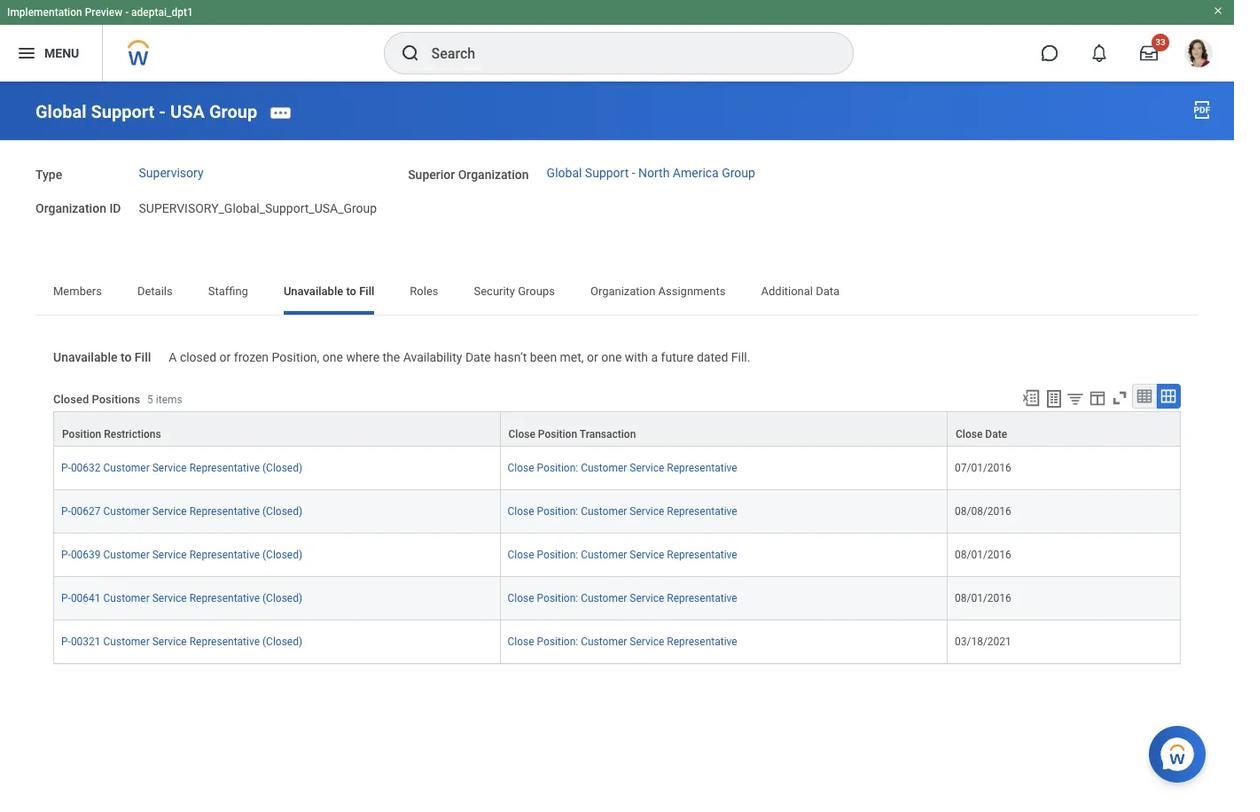 Task type: vqa. For each thing, say whether or not it's contained in the screenshot.
4th P-
yes



Task type: locate. For each thing, give the bounding box(es) containing it.
0 vertical spatial support
[[91, 101, 155, 122]]

4 p- from the top
[[61, 593, 71, 605]]

implementation
[[7, 6, 82, 19]]

service for p-00627 customer service representative (closed) link
[[152, 506, 187, 518]]

2 horizontal spatial -
[[632, 166, 636, 180]]

4 (closed) from the top
[[263, 593, 303, 605]]

1 horizontal spatial or
[[587, 351, 599, 365]]

p- down the 00639 in the left of the page
[[61, 593, 71, 605]]

date
[[466, 351, 491, 365], [986, 429, 1008, 441]]

1 vertical spatial 08/01/2016
[[955, 593, 1012, 605]]

row containing p-00321 customer service representative (closed)
[[53, 621, 1182, 664]]

4 close position: customer service representative from the top
[[508, 593, 738, 605]]

1 vertical spatial global
[[547, 166, 582, 180]]

2 or from the left
[[587, 351, 599, 365]]

00321
[[71, 636, 101, 649]]

0 vertical spatial unavailable to fill
[[284, 285, 375, 298]]

0 horizontal spatial global
[[35, 101, 87, 122]]

2 position: from the top
[[537, 506, 579, 518]]

support for north
[[585, 166, 629, 180]]

p- up 00627
[[61, 462, 71, 475]]

1 horizontal spatial support
[[585, 166, 629, 180]]

position up 00632
[[62, 429, 101, 441]]

representative
[[190, 462, 260, 475], [667, 462, 738, 475], [190, 506, 260, 518], [667, 506, 738, 518], [190, 549, 260, 562], [667, 549, 738, 562], [190, 593, 260, 605], [667, 593, 738, 605], [190, 636, 260, 649], [667, 636, 738, 649]]

menu button
[[0, 25, 102, 82]]

0 horizontal spatial to
[[121, 351, 132, 365]]

implementation preview -   adeptai_dpt1
[[7, 6, 193, 19]]

p-
[[61, 462, 71, 475], [61, 506, 71, 518], [61, 549, 71, 562], [61, 593, 71, 605], [61, 636, 71, 649]]

2 (closed) from the top
[[263, 506, 303, 518]]

menu banner
[[0, 0, 1235, 82]]

closed
[[180, 351, 217, 365]]

0 horizontal spatial fill
[[135, 351, 151, 365]]

Search Workday  search field
[[432, 34, 817, 73]]

unavailable to fill up positions
[[53, 351, 151, 365]]

1 vertical spatial fill
[[135, 351, 151, 365]]

america
[[673, 166, 719, 180]]

row
[[53, 412, 1182, 448], [53, 447, 1182, 491], [53, 491, 1182, 534], [53, 534, 1182, 578], [53, 578, 1182, 621], [53, 621, 1182, 664]]

a closed or frozen position, one where the availability date hasn't been met, or one with a future dated fill.
[[169, 351, 751, 365]]

one left with at right
[[602, 351, 622, 365]]

p- for 00639
[[61, 549, 71, 562]]

one
[[323, 351, 343, 365], [602, 351, 622, 365]]

group
[[209, 101, 258, 122], [722, 166, 756, 180]]

0 horizontal spatial one
[[323, 351, 343, 365]]

assignments
[[659, 285, 726, 298]]

toolbar
[[1014, 384, 1182, 412]]

position
[[62, 429, 101, 441], [538, 429, 578, 441]]

0 vertical spatial to
[[346, 285, 357, 298]]

close position: customer service representative link
[[508, 459, 738, 475], [508, 502, 738, 518], [508, 546, 738, 562], [508, 589, 738, 605], [508, 633, 738, 649]]

4 position: from the top
[[537, 593, 579, 605]]

5 row from the top
[[53, 578, 1182, 621]]

items
[[156, 394, 182, 407]]

0 horizontal spatial unavailable to fill
[[53, 351, 151, 365]]

unavailable to fill up position,
[[284, 285, 375, 298]]

unavailable to fill
[[284, 285, 375, 298], [53, 351, 151, 365]]

1 horizontal spatial fill
[[359, 285, 375, 298]]

organization inside tab list
[[591, 285, 656, 298]]

to up closed positions 5 items
[[121, 351, 132, 365]]

group right usa
[[209, 101, 258, 122]]

0 horizontal spatial or
[[220, 351, 231, 365]]

5 close position: customer service representative from the top
[[508, 636, 738, 649]]

north
[[639, 166, 670, 180]]

1 horizontal spatial unavailable to fill
[[284, 285, 375, 298]]

2 p- from the top
[[61, 506, 71, 518]]

service inside "link"
[[152, 593, 187, 605]]

to up where
[[346, 285, 357, 298]]

2 row from the top
[[53, 447, 1182, 491]]

1 vertical spatial -
[[159, 101, 166, 122]]

p-00632 customer service representative (closed) link
[[61, 459, 303, 475]]

4 row from the top
[[53, 534, 1182, 578]]

0 vertical spatial 08/01/2016
[[955, 549, 1012, 562]]

close position: customer service representative for p-00632 customer service representative (closed)
[[508, 462, 738, 475]]

1 horizontal spatial global
[[547, 166, 582, 180]]

3 row from the top
[[53, 491, 1182, 534]]

position: for p-00639 customer service representative (closed)
[[537, 549, 579, 562]]

2 one from the left
[[602, 351, 622, 365]]

p- down 00641
[[61, 636, 71, 649]]

1 horizontal spatial one
[[602, 351, 622, 365]]

1 horizontal spatial position
[[538, 429, 578, 441]]

0 horizontal spatial organization
[[35, 202, 106, 216]]

p-00639 customer service representative (closed) link
[[61, 546, 303, 562]]

3 close position: customer service representative from the top
[[508, 549, 738, 562]]

close position: customer service representative
[[508, 462, 738, 475], [508, 506, 738, 518], [508, 549, 738, 562], [508, 593, 738, 605], [508, 636, 738, 649]]

close environment banner image
[[1214, 5, 1224, 16]]

close position transaction column header
[[501, 412, 948, 448]]

2 vertical spatial -
[[632, 166, 636, 180]]

2 close position: customer service representative link from the top
[[508, 502, 738, 518]]

unavailable up closed
[[53, 351, 118, 365]]

support
[[91, 101, 155, 122], [585, 166, 629, 180]]

one left where
[[323, 351, 343, 365]]

organization
[[458, 167, 529, 182], [35, 202, 106, 216], [591, 285, 656, 298]]

toolbar inside global support - usa group "main content"
[[1014, 384, 1182, 412]]

1 horizontal spatial to
[[346, 285, 357, 298]]

row containing p-00627 customer service representative (closed)
[[53, 491, 1182, 534]]

(closed)
[[263, 462, 303, 475], [263, 506, 303, 518], [263, 549, 303, 562], [263, 593, 303, 605], [263, 636, 303, 649]]

restrictions
[[104, 429, 161, 441]]

3 close position: customer service representative link from the top
[[508, 546, 738, 562]]

unavailable to fill inside tab list
[[284, 285, 375, 298]]

p- for 00321
[[61, 636, 71, 649]]

- inside menu banner
[[125, 6, 129, 19]]

select to filter grid data image
[[1066, 389, 1086, 408]]

5 p- from the top
[[61, 636, 71, 649]]

date up 07/01/2016
[[986, 429, 1008, 441]]

global
[[35, 101, 87, 122], [547, 166, 582, 180]]

1 horizontal spatial unavailable
[[284, 285, 343, 298]]

or
[[220, 351, 231, 365], [587, 351, 599, 365]]

fill
[[359, 285, 375, 298], [135, 351, 151, 365]]

organization for organization id
[[35, 202, 106, 216]]

details
[[137, 285, 173, 298]]

0 vertical spatial -
[[125, 6, 129, 19]]

1 or from the left
[[220, 351, 231, 365]]

global for global support - usa group
[[35, 101, 87, 122]]

0 vertical spatial global
[[35, 101, 87, 122]]

1 horizontal spatial organization
[[458, 167, 529, 182]]

close date button
[[948, 413, 1181, 446]]

unavailable
[[284, 285, 343, 298], [53, 351, 118, 365]]

- left north
[[632, 166, 636, 180]]

click to view/edit grid preferences image
[[1088, 389, 1108, 408]]

to
[[346, 285, 357, 298], [121, 351, 132, 365]]

position left transaction
[[538, 429, 578, 441]]

3 p- from the top
[[61, 549, 71, 562]]

33 button
[[1130, 34, 1170, 73]]

1 vertical spatial organization
[[35, 202, 106, 216]]

or left frozen
[[220, 351, 231, 365]]

service for 2nd close position: customer service representative "link" from the bottom
[[630, 593, 665, 605]]

08/01/2016
[[955, 549, 1012, 562], [955, 593, 1012, 605]]

03/18/2021
[[955, 636, 1012, 649]]

1 horizontal spatial date
[[986, 429, 1008, 441]]

frozen
[[234, 351, 269, 365]]

closed positions 5 items
[[53, 393, 182, 407]]

with
[[625, 351, 649, 365]]

0 horizontal spatial position
[[62, 429, 101, 441]]

p-00641 customer service representative (closed)
[[61, 593, 303, 605]]

support left north
[[585, 166, 629, 180]]

fill left a
[[135, 351, 151, 365]]

- right preview
[[125, 6, 129, 19]]

p- down 00632
[[61, 506, 71, 518]]

availability
[[403, 351, 463, 365]]

- for usa
[[159, 101, 166, 122]]

p- inside "link"
[[61, 593, 71, 605]]

supervisory
[[139, 166, 204, 180]]

0 horizontal spatial -
[[125, 6, 129, 19]]

table image
[[1136, 388, 1154, 405]]

1 08/01/2016 from the top
[[955, 549, 1012, 562]]

1 close position: customer service representative from the top
[[508, 462, 738, 475]]

1 close position: customer service representative link from the top
[[508, 459, 738, 475]]

1 vertical spatial unavailable
[[53, 351, 118, 365]]

position:
[[537, 462, 579, 475], [537, 506, 579, 518], [537, 549, 579, 562], [537, 593, 579, 605], [537, 636, 579, 649]]

row containing p-00632 customer service representative (closed)
[[53, 447, 1182, 491]]

p- down 00627
[[61, 549, 71, 562]]

2 08/01/2016 from the top
[[955, 593, 1012, 605]]

3 (closed) from the top
[[263, 549, 303, 562]]

close position transaction button
[[501, 413, 947, 446]]

organization right superior
[[458, 167, 529, 182]]

additional data
[[762, 285, 840, 298]]

customer inside "link"
[[103, 593, 150, 605]]

p-00627 customer service representative (closed)
[[61, 506, 303, 518]]

(closed) for p-00627 customer service representative (closed)
[[263, 506, 303, 518]]

support left usa
[[91, 101, 155, 122]]

a
[[652, 351, 658, 365]]

08/01/2016 up the 03/18/2021
[[955, 593, 1012, 605]]

fill.
[[732, 351, 751, 365]]

date left hasn't
[[466, 351, 491, 365]]

1 horizontal spatial group
[[722, 166, 756, 180]]

close inside column header
[[509, 429, 536, 441]]

row containing position restrictions
[[53, 412, 1182, 448]]

representative inside "link"
[[190, 593, 260, 605]]

notifications large image
[[1091, 44, 1109, 62]]

unavailable up position,
[[284, 285, 343, 298]]

support for usa
[[91, 101, 155, 122]]

0 horizontal spatial support
[[91, 101, 155, 122]]

1 p- from the top
[[61, 462, 71, 475]]

2 horizontal spatial organization
[[591, 285, 656, 298]]

close position: customer service representative link for p-00632 customer service representative (closed)
[[508, 459, 738, 475]]

tab list inside global support - usa group "main content"
[[35, 273, 1199, 315]]

inbox large image
[[1141, 44, 1159, 62]]

1 vertical spatial support
[[585, 166, 629, 180]]

1 vertical spatial date
[[986, 429, 1008, 441]]

0 vertical spatial group
[[209, 101, 258, 122]]

(closed) for p-00632 customer service representative (closed)
[[263, 462, 303, 475]]

08/01/2016 down 08/08/2016
[[955, 549, 1012, 562]]

organization up with at right
[[591, 285, 656, 298]]

global support - north america group link
[[547, 166, 756, 180]]

4 close position: customer service representative link from the top
[[508, 589, 738, 605]]

0 vertical spatial date
[[466, 351, 491, 365]]

service for 'p-00632 customer service representative (closed)' link
[[152, 462, 187, 475]]

tab list containing members
[[35, 273, 1199, 315]]

0 horizontal spatial date
[[466, 351, 491, 365]]

-
[[125, 6, 129, 19], [159, 101, 166, 122], [632, 166, 636, 180]]

2 close position: customer service representative from the top
[[508, 506, 738, 518]]

or right met,
[[587, 351, 599, 365]]

fullscreen image
[[1111, 389, 1130, 408]]

tab list
[[35, 273, 1199, 315]]

a
[[169, 351, 177, 365]]

1 position: from the top
[[537, 462, 579, 475]]

service
[[152, 462, 187, 475], [630, 462, 665, 475], [152, 506, 187, 518], [630, 506, 665, 518], [152, 549, 187, 562], [630, 549, 665, 562], [152, 593, 187, 605], [630, 593, 665, 605], [152, 636, 187, 649], [630, 636, 665, 649]]

adeptai_dpt1
[[131, 6, 193, 19]]

close
[[509, 429, 536, 441], [956, 429, 983, 441], [508, 462, 535, 475], [508, 506, 535, 518], [508, 549, 535, 562], [508, 593, 535, 605], [508, 636, 535, 649]]

1 position from the left
[[62, 429, 101, 441]]

(closed) inside "link"
[[263, 593, 303, 605]]

position inside 'popup button'
[[62, 429, 101, 441]]

p-00639 customer service representative (closed)
[[61, 549, 303, 562]]

data
[[816, 285, 840, 298]]

group right america at the right of the page
[[722, 166, 756, 180]]

3 position: from the top
[[537, 549, 579, 562]]

2 position from the left
[[538, 429, 578, 441]]

fill left "roles"
[[359, 285, 375, 298]]

p-00641 customer service representative (closed) link
[[61, 589, 303, 605]]

- left usa
[[159, 101, 166, 122]]

service for close position: customer service representative "link" related to p-00639 customer service representative (closed)
[[630, 549, 665, 562]]

6 row from the top
[[53, 621, 1182, 664]]

5 (closed) from the top
[[263, 636, 303, 649]]

1 horizontal spatial -
[[159, 101, 166, 122]]

2 vertical spatial organization
[[591, 285, 656, 298]]

1 row from the top
[[53, 412, 1182, 448]]

1 (closed) from the top
[[263, 462, 303, 475]]

organization down type
[[35, 202, 106, 216]]

0 vertical spatial unavailable
[[284, 285, 343, 298]]

0 vertical spatial fill
[[359, 285, 375, 298]]

p- for 00632
[[61, 462, 71, 475]]



Task type: describe. For each thing, give the bounding box(es) containing it.
row containing p-00639 customer service representative (closed)
[[53, 534, 1182, 578]]

unavailable to fill element
[[169, 340, 751, 366]]

close position: customer service representative for p-00639 customer service representative (closed)
[[508, 549, 738, 562]]

service for close position: customer service representative "link" related to p-00627 customer service representative (closed)
[[630, 506, 665, 518]]

expand table image
[[1160, 388, 1178, 405]]

been
[[530, 351, 557, 365]]

p-00321 customer service representative (closed)
[[61, 636, 303, 649]]

service for fifth close position: customer service representative "link" from the top of the global support - usa group "main content"
[[630, 636, 665, 649]]

p- for 00627
[[61, 506, 71, 518]]

1 vertical spatial to
[[121, 351, 132, 365]]

transaction
[[580, 429, 636, 441]]

08/08/2016
[[955, 506, 1012, 518]]

33
[[1156, 37, 1166, 47]]

service for p-00321 customer service representative (closed) link
[[152, 636, 187, 649]]

position restrictions
[[62, 429, 161, 441]]

position restrictions button
[[54, 413, 500, 446]]

positions
[[92, 393, 140, 407]]

global support - north america group
[[547, 166, 756, 180]]

global support - usa group main content
[[0, 82, 1235, 745]]

superior
[[408, 167, 455, 182]]

view printable version (pdf) image
[[1192, 99, 1214, 121]]

00639
[[71, 549, 101, 562]]

superior organization
[[408, 167, 529, 182]]

position: for p-00632 customer service representative (closed)
[[537, 462, 579, 475]]

roles
[[410, 285, 439, 298]]

where
[[346, 351, 380, 365]]

5 close position: customer service representative link from the top
[[508, 633, 738, 649]]

service for p-00639 customer service representative (closed) link
[[152, 549, 187, 562]]

08/01/2016 for p-00641 customer service representative (closed)
[[955, 593, 1012, 605]]

row containing p-00641 customer service representative (closed)
[[53, 578, 1182, 621]]

p-00627 customer service representative (closed) link
[[61, 502, 303, 518]]

00632
[[71, 462, 101, 475]]

dated
[[697, 351, 729, 365]]

fill inside tab list
[[359, 285, 375, 298]]

close position: customer service representative link for p-00627 customer service representative (closed)
[[508, 502, 738, 518]]

organization for organization assignments
[[591, 285, 656, 298]]

to inside tab list
[[346, 285, 357, 298]]

1 vertical spatial unavailable to fill
[[53, 351, 151, 365]]

1 vertical spatial group
[[722, 166, 756, 180]]

met,
[[560, 351, 584, 365]]

global support - usa group link
[[35, 101, 258, 122]]

additional
[[762, 285, 813, 298]]

justify image
[[16, 43, 37, 64]]

0 horizontal spatial group
[[209, 101, 258, 122]]

type
[[35, 167, 62, 182]]

id
[[109, 202, 121, 216]]

future
[[661, 351, 694, 365]]

07/01/2016
[[955, 462, 1012, 475]]

close position: customer service representative for p-00627 customer service representative (closed)
[[508, 506, 738, 518]]

service for p-00641 customer service representative (closed) "link"
[[152, 593, 187, 605]]

the
[[383, 351, 400, 365]]

08/01/2016 for p-00639 customer service representative (closed)
[[955, 549, 1012, 562]]

members
[[53, 285, 102, 298]]

search image
[[400, 43, 421, 64]]

organization id
[[35, 202, 121, 216]]

global support - usa group
[[35, 101, 258, 122]]

0 vertical spatial organization
[[458, 167, 529, 182]]

(closed) for p-00321 customer service representative (closed)
[[263, 636, 303, 649]]

5
[[147, 394, 153, 407]]

00641
[[71, 593, 101, 605]]

security
[[474, 285, 515, 298]]

close position: customer service representative link for p-00639 customer service representative (closed)
[[508, 546, 738, 562]]

profile logan mcneil image
[[1185, 39, 1214, 71]]

hasn't
[[494, 351, 527, 365]]

(closed) for p-00639 customer service representative (closed)
[[263, 549, 303, 562]]

(closed) for p-00641 customer service representative (closed)
[[263, 593, 303, 605]]

security groups
[[474, 285, 555, 298]]

staffing
[[208, 285, 248, 298]]

00627
[[71, 506, 101, 518]]

0 horizontal spatial unavailable
[[53, 351, 118, 365]]

global for global support - north america group
[[547, 166, 582, 180]]

closed
[[53, 393, 89, 407]]

1 one from the left
[[323, 351, 343, 365]]

- for north
[[632, 166, 636, 180]]

usa
[[170, 101, 205, 122]]

export to excel image
[[1022, 389, 1041, 408]]

supervisory link
[[139, 166, 204, 180]]

position inside popup button
[[538, 429, 578, 441]]

p-00632 customer service representative (closed)
[[61, 462, 303, 475]]

date inside unavailable to fill element
[[466, 351, 491, 365]]

position,
[[272, 351, 320, 365]]

close date
[[956, 429, 1008, 441]]

preview
[[85, 6, 123, 19]]

groups
[[518, 285, 555, 298]]

service for close position: customer service representative "link" for p-00632 customer service representative (closed)
[[630, 462, 665, 475]]

position: for p-00627 customer service representative (closed)
[[537, 506, 579, 518]]

p- for 00641
[[61, 593, 71, 605]]

close position transaction
[[509, 429, 636, 441]]

- for adeptai_dpt1
[[125, 6, 129, 19]]

menu
[[44, 46, 79, 60]]

5 position: from the top
[[537, 636, 579, 649]]

unavailable inside tab list
[[284, 285, 343, 298]]

supervisory_global_support_usa_group
[[139, 202, 377, 216]]

date inside popup button
[[986, 429, 1008, 441]]

p-00321 customer service representative (closed) link
[[61, 633, 303, 649]]

organization assignments
[[591, 285, 726, 298]]

export to worksheets image
[[1044, 389, 1065, 410]]



